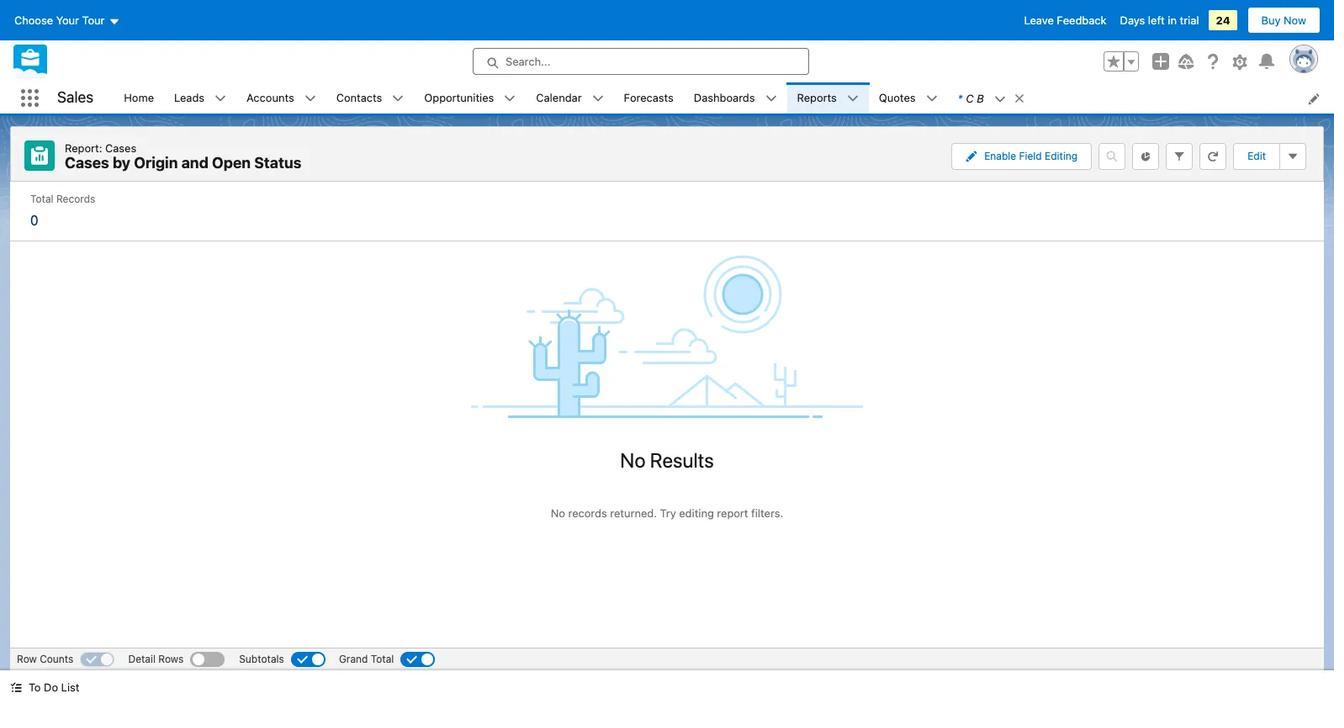 Task type: locate. For each thing, give the bounding box(es) containing it.
text default image right leads at the left of page
[[215, 93, 226, 105]]

calendar
[[536, 91, 582, 104]]

contacts
[[336, 91, 382, 104]]

leads link
[[164, 82, 215, 114]]

to
[[29, 681, 41, 694]]

24
[[1216, 13, 1231, 27]]

text default image inside opportunities "list item"
[[504, 93, 516, 105]]

* c b
[[958, 91, 984, 105]]

text default image
[[1014, 92, 1026, 104], [304, 93, 316, 105], [392, 93, 404, 105], [504, 93, 516, 105], [592, 93, 604, 105], [765, 93, 777, 105], [847, 93, 859, 105], [994, 93, 1006, 105], [10, 682, 22, 694]]

0 horizontal spatial text default image
[[215, 93, 226, 105]]

buy
[[1262, 13, 1281, 27]]

feedback
[[1057, 13, 1107, 27]]

text default image for reports
[[847, 93, 859, 105]]

leave
[[1025, 13, 1054, 27]]

buy now button
[[1248, 7, 1321, 34]]

text default image inside calendar "list item"
[[592, 93, 604, 105]]

home
[[124, 91, 154, 104]]

text default image inside quotes list item
[[926, 93, 938, 105]]

list item
[[948, 82, 1033, 114]]

accounts link
[[237, 82, 304, 114]]

contacts link
[[326, 82, 392, 114]]

leave feedback
[[1025, 13, 1107, 27]]

opportunities list item
[[414, 82, 526, 114]]

tour
[[82, 13, 105, 27]]

leads
[[174, 91, 205, 104]]

group
[[1104, 51, 1139, 72]]

text default image inside the reports list item
[[847, 93, 859, 105]]

days left in trial
[[1121, 13, 1200, 27]]

quotes
[[879, 91, 916, 104]]

days
[[1121, 13, 1146, 27]]

dashboards link
[[684, 82, 765, 114]]

text default image left *
[[926, 93, 938, 105]]

search...
[[506, 55, 551, 68]]

home link
[[114, 82, 164, 114]]

text default image inside leads list item
[[215, 93, 226, 105]]

in
[[1168, 13, 1177, 27]]

2 text default image from the left
[[926, 93, 938, 105]]

trial
[[1180, 13, 1200, 27]]

list
[[114, 82, 1335, 114]]

accounts
[[247, 91, 294, 104]]

text default image inside 'contacts' list item
[[392, 93, 404, 105]]

1 text default image from the left
[[215, 93, 226, 105]]

choose
[[14, 13, 53, 27]]

1 horizontal spatial text default image
[[926, 93, 938, 105]]

text default image for accounts
[[304, 93, 316, 105]]

text default image inside accounts list item
[[304, 93, 316, 105]]

quotes list item
[[869, 82, 948, 114]]

buy now
[[1262, 13, 1307, 27]]

*
[[958, 91, 963, 105]]

text default image for dashboards
[[765, 93, 777, 105]]

text default image for opportunities
[[504, 93, 516, 105]]

opportunities
[[424, 91, 494, 104]]

left
[[1149, 13, 1165, 27]]

text default image inside dashboards list item
[[765, 93, 777, 105]]

c
[[966, 91, 974, 105]]

contacts list item
[[326, 82, 414, 114]]

list item containing *
[[948, 82, 1033, 114]]

text default image
[[215, 93, 226, 105], [926, 93, 938, 105]]

text default image for contacts
[[392, 93, 404, 105]]



Task type: vqa. For each thing, say whether or not it's contained in the screenshot.
Sarah Loehr (Sample), MedLife, Inc. 1 — C B updated this record. 26m ago
no



Task type: describe. For each thing, give the bounding box(es) containing it.
text default image inside to do list button
[[10, 682, 22, 694]]

dashboards
[[694, 91, 755, 104]]

reports
[[797, 91, 837, 104]]

calendar list item
[[526, 82, 614, 114]]

search... button
[[473, 48, 810, 75]]

dashboards list item
[[684, 82, 787, 114]]

to do list
[[29, 681, 79, 694]]

opportunities link
[[414, 82, 504, 114]]

quotes link
[[869, 82, 926, 114]]

list containing home
[[114, 82, 1335, 114]]

text default image for leads
[[215, 93, 226, 105]]

calendar link
[[526, 82, 592, 114]]

do
[[44, 681, 58, 694]]

now
[[1284, 13, 1307, 27]]

list
[[61, 681, 79, 694]]

text default image for calendar
[[592, 93, 604, 105]]

to do list button
[[0, 671, 90, 704]]

reports link
[[787, 82, 847, 114]]

forecasts link
[[614, 82, 684, 114]]

leads list item
[[164, 82, 237, 114]]

sales
[[57, 89, 94, 106]]

leave feedback link
[[1025, 13, 1107, 27]]

forecasts
[[624, 91, 674, 104]]

b
[[977, 91, 984, 105]]

your
[[56, 13, 79, 27]]

text default image for quotes
[[926, 93, 938, 105]]

choose your tour button
[[13, 7, 121, 34]]

accounts list item
[[237, 82, 326, 114]]

reports list item
[[787, 82, 869, 114]]

choose your tour
[[14, 13, 105, 27]]



